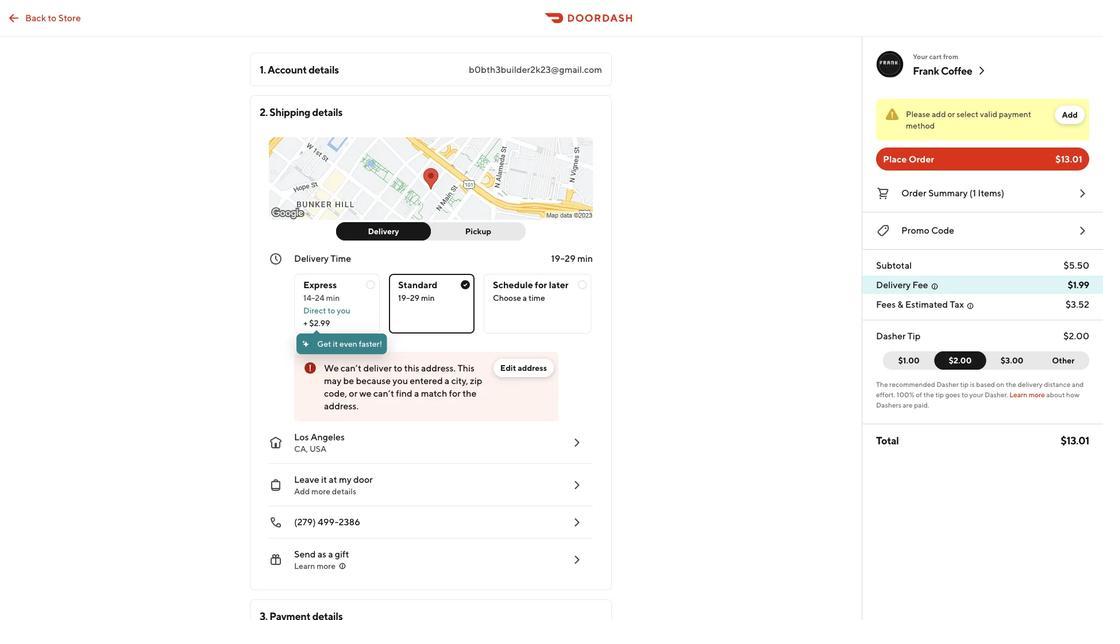 Task type: describe. For each thing, give the bounding box(es) containing it.
even
[[340, 339, 357, 349]]

based
[[977, 381, 996, 389]]

a right as
[[328, 549, 333, 560]]

place
[[884, 154, 907, 165]]

$2.99
[[309, 319, 330, 328]]

dashers
[[877, 401, 902, 409]]

the inside we can't deliver to this address. this may be because you entered a city, zip code, or we can't find a match for the address.
[[463, 388, 477, 399]]

$1.00
[[899, 356, 920, 366]]

promo code
[[902, 225, 955, 236]]

(279)
[[294, 517, 316, 528]]

send as a gift
[[294, 549, 349, 560]]

tip
[[908, 331, 921, 342]]

$1.00 button
[[884, 352, 942, 370]]

+
[[304, 319, 308, 328]]

please add or select valid payment method
[[907, 110, 1032, 130]]

pickup
[[466, 227, 492, 236]]

edit
[[501, 364, 516, 373]]

(279) 499-2386
[[294, 517, 360, 528]]

and
[[1073, 381, 1084, 389]]

2 horizontal spatial the
[[1006, 381, 1017, 389]]

2. shipping
[[260, 106, 311, 118]]

$3.00
[[1001, 356, 1024, 366]]

address
[[518, 364, 547, 373]]

0 vertical spatial dasher
[[877, 331, 906, 342]]

place order
[[884, 154, 935, 165]]

$3.00 button
[[980, 352, 1039, 370]]

schedule
[[493, 280, 533, 291]]

14–24
[[304, 293, 325, 303]]

cart
[[930, 52, 942, 60]]

your cart from
[[913, 52, 959, 60]]

0 vertical spatial learn more
[[1010, 391, 1046, 399]]

time
[[529, 293, 545, 303]]

a inside option group
[[523, 293, 527, 303]]

1 horizontal spatial can't
[[374, 388, 394, 399]]

order summary (1 items)
[[902, 188, 1005, 199]]

get it even faster!
[[317, 339, 382, 349]]

1 horizontal spatial $2.00
[[1064, 331, 1090, 342]]

dasher inside the recommended dasher tip is based on the delivery distance and effort. 100% of the tip goes to your dasher.
[[937, 381, 959, 389]]

a right find
[[414, 388, 419, 399]]

get
[[317, 339, 331, 349]]

to inside 14–24 min direct to you + $2.99
[[328, 306, 335, 316]]

1 vertical spatial $13.01
[[1061, 435, 1090, 447]]

your
[[970, 391, 984, 399]]

later
[[549, 280, 569, 291]]

ca,
[[294, 445, 308, 454]]

$2.00 inside button
[[949, 356, 972, 366]]

we can't deliver to this address. this may be because you entered a city, zip code, or we can't find a match for the address.
[[324, 363, 483, 412]]

please
[[907, 110, 931, 119]]

deliver
[[364, 363, 392, 374]]

direct
[[304, 306, 326, 316]]

details for 2. shipping details
[[312, 106, 343, 118]]

we can't deliver to this address. this may be because you entered a city, zip code, or we can't find a match for the address. status
[[294, 352, 559, 422]]

1 vertical spatial tip
[[936, 391, 944, 399]]

0 vertical spatial more
[[1029, 391, 1046, 399]]

los angeles ca,  usa
[[294, 432, 345, 454]]

may
[[324, 376, 342, 387]]

gift
[[335, 549, 349, 560]]

more inside the leave it at my door add more details
[[312, 487, 331, 497]]

499-
[[318, 517, 339, 528]]

my
[[339, 475, 352, 485]]

standard
[[398, 280, 438, 291]]

items)
[[979, 188, 1005, 199]]

it for even
[[333, 339, 338, 349]]

we
[[360, 388, 372, 399]]

0 vertical spatial learn
[[1010, 391, 1028, 399]]

total
[[877, 435, 899, 447]]

payment
[[1000, 110, 1032, 119]]

Other button
[[1038, 352, 1090, 370]]

tax
[[950, 299, 965, 310]]

send
[[294, 549, 316, 560]]

back
[[25, 12, 46, 23]]

Delivery radio
[[336, 222, 431, 241]]

more inside button
[[317, 562, 336, 571]]

leave
[[294, 475, 319, 485]]

effort.
[[877, 391, 896, 399]]

(1
[[970, 188, 977, 199]]

delivery inside radio
[[368, 227, 399, 236]]

promo
[[902, 225, 930, 236]]

code
[[932, 225, 955, 236]]

0 vertical spatial $13.01
[[1056, 154, 1083, 165]]

tip amount option group
[[884, 352, 1090, 370]]

because
[[356, 376, 391, 387]]

express
[[304, 280, 337, 291]]

dasher.
[[985, 391, 1009, 399]]

edit address
[[501, 364, 547, 373]]

distance
[[1045, 381, 1071, 389]]

0 vertical spatial address.
[[421, 363, 456, 374]]

you inside we can't deliver to this address. this may be because you entered a city, zip code, or we can't find a match for the address.
[[393, 376, 408, 387]]

time
[[331, 253, 351, 264]]



Task type: vqa. For each thing, say whether or not it's contained in the screenshot.
Handcrafted inside the dialog
no



Task type: locate. For each thing, give the bounding box(es) containing it.
find
[[396, 388, 413, 399]]

2 vertical spatial delivery
[[877, 280, 911, 291]]

1 horizontal spatial for
[[535, 280, 547, 291]]

to right direct
[[328, 306, 335, 316]]

learn down send
[[294, 562, 315, 571]]

learn inside button
[[294, 562, 315, 571]]

other
[[1053, 356, 1075, 366]]

0 horizontal spatial can't
[[341, 363, 362, 374]]

it left at
[[321, 475, 327, 485]]

choose
[[493, 293, 521, 303]]

leave it at my door add more details
[[294, 475, 373, 497]]

0 vertical spatial can't
[[341, 363, 362, 374]]

1 horizontal spatial it
[[333, 339, 338, 349]]

1 vertical spatial add
[[294, 487, 310, 497]]

angeles
[[311, 432, 345, 443]]

match
[[421, 388, 447, 399]]

learn
[[1010, 391, 1028, 399], [294, 562, 315, 571]]

$13.01 down add button
[[1056, 154, 1083, 165]]

fees & estimated
[[877, 299, 948, 310]]

1 vertical spatial you
[[393, 376, 408, 387]]

or right add
[[948, 110, 956, 119]]

add inside the leave it at my door add more details
[[294, 487, 310, 497]]

1 vertical spatial more
[[312, 487, 331, 497]]

1 vertical spatial learn more
[[294, 562, 336, 571]]

it
[[333, 339, 338, 349], [321, 475, 327, 485]]

more down as
[[317, 562, 336, 571]]

delivery time
[[294, 253, 351, 264]]

more
[[1029, 391, 1046, 399], [312, 487, 331, 497], [317, 562, 336, 571]]

it inside the leave it at my door add more details
[[321, 475, 327, 485]]

1 horizontal spatial the
[[924, 391, 935, 399]]

be
[[343, 376, 354, 387]]

1 vertical spatial 19–29 min
[[398, 293, 435, 303]]

0 vertical spatial 19–29
[[551, 253, 576, 264]]

about
[[1047, 391, 1065, 399]]

or left we
[[349, 388, 358, 399]]

details for 1. account details
[[309, 63, 339, 76]]

of
[[916, 391, 923, 399]]

recommended
[[890, 381, 936, 389]]

$2.00 up other
[[1064, 331, 1090, 342]]

can't up be
[[341, 363, 362, 374]]

add
[[1063, 110, 1078, 120], [294, 487, 310, 497]]

add inside button
[[1063, 110, 1078, 120]]

select
[[957, 110, 979, 119]]

2 vertical spatial more
[[317, 562, 336, 571]]

0 vertical spatial tip
[[961, 381, 969, 389]]

you up find
[[393, 376, 408, 387]]

min inside 14–24 min direct to you + $2.99
[[326, 293, 340, 303]]

tip left is
[[961, 381, 969, 389]]

0 vertical spatial you
[[337, 306, 350, 316]]

0 horizontal spatial min
[[326, 293, 340, 303]]

$13.01 down how
[[1061, 435, 1090, 447]]

coffee
[[941, 64, 973, 77]]

2. shipping details
[[260, 106, 343, 118]]

0 horizontal spatial $2.00
[[949, 356, 972, 366]]

it for at
[[321, 475, 327, 485]]

1 horizontal spatial learn
[[1010, 391, 1028, 399]]

100%
[[897, 391, 915, 399]]

the recommended dasher tip is based on the delivery distance and effort. 100% of the tip goes to your dasher.
[[877, 381, 1084, 399]]

learn more down delivery
[[1010, 391, 1046, 399]]

1. account details
[[260, 63, 339, 76]]

usa
[[310, 445, 327, 454]]

0 vertical spatial it
[[333, 339, 338, 349]]

1 horizontal spatial dasher
[[937, 381, 959, 389]]

19–29 min inside option group
[[398, 293, 435, 303]]

0 horizontal spatial dasher
[[877, 331, 906, 342]]

a left 'city,'
[[445, 376, 450, 387]]

add button
[[1056, 106, 1085, 124]]

delivery or pickup selector option group
[[336, 222, 526, 241]]

1 horizontal spatial tip
[[961, 381, 969, 389]]

2 horizontal spatial min
[[578, 253, 593, 264]]

1 vertical spatial delivery
[[294, 253, 329, 264]]

tip
[[961, 381, 969, 389], [936, 391, 944, 399]]

are
[[903, 401, 913, 409]]

to inside back to store button
[[48, 12, 57, 23]]

to left your
[[962, 391, 969, 399]]

1 vertical spatial learn
[[294, 562, 315, 571]]

0 horizontal spatial delivery
[[294, 253, 329, 264]]

1 vertical spatial details
[[312, 106, 343, 118]]

we
[[324, 363, 339, 374]]

0 vertical spatial details
[[309, 63, 339, 76]]

order summary (1 items) button
[[877, 185, 1090, 203]]

or inside we can't deliver to this address. this may be because you entered a city, zip code, or we can't find a match for the address.
[[349, 388, 358, 399]]

for inside option group
[[535, 280, 547, 291]]

door
[[354, 475, 373, 485]]

1 horizontal spatial 19–29
[[551, 253, 576, 264]]

the down zip
[[463, 388, 477, 399]]

estimated
[[906, 299, 948, 310]]

1. account
[[260, 63, 307, 76]]

0 horizontal spatial the
[[463, 388, 477, 399]]

0 vertical spatial $2.00
[[1064, 331, 1090, 342]]

0 horizontal spatial learn
[[294, 562, 315, 571]]

$13.01
[[1056, 154, 1083, 165], [1061, 435, 1090, 447]]

Pickup radio
[[424, 222, 526, 241]]

you inside 14–24 min direct to you + $2.99
[[337, 306, 350, 316]]

1 vertical spatial for
[[449, 388, 461, 399]]

for up time
[[535, 280, 547, 291]]

this
[[404, 363, 420, 374]]

0 vertical spatial 19–29 min
[[551, 253, 593, 264]]

$2.00 up is
[[949, 356, 972, 366]]

it right the get
[[333, 339, 338, 349]]

you right direct
[[337, 306, 350, 316]]

0 horizontal spatial or
[[349, 388, 358, 399]]

los
[[294, 432, 309, 443]]

as
[[318, 549, 327, 560]]

entered
[[410, 376, 443, 387]]

the right on
[[1006, 381, 1017, 389]]

1 vertical spatial $2.00
[[949, 356, 972, 366]]

(279) 499-2386 button
[[260, 507, 593, 539]]

order inside button
[[902, 188, 927, 199]]

0 horizontal spatial 19–29 min
[[398, 293, 435, 303]]

for down 'city,'
[[449, 388, 461, 399]]

to
[[48, 12, 57, 23], [328, 306, 335, 316], [394, 363, 403, 374], [962, 391, 969, 399]]

to inside the recommended dasher tip is based on the delivery distance and effort. 100% of the tip goes to your dasher.
[[962, 391, 969, 399]]

&
[[898, 299, 904, 310]]

1 horizontal spatial 19–29 min
[[551, 253, 593, 264]]

this
[[458, 363, 475, 374]]

address. up the entered
[[421, 363, 456, 374]]

dasher up "goes" at the bottom of the page
[[937, 381, 959, 389]]

dasher
[[877, 331, 906, 342], [937, 381, 959, 389]]

fee
[[913, 280, 929, 291]]

how
[[1067, 391, 1080, 399]]

faster!
[[359, 339, 382, 349]]

1 horizontal spatial or
[[948, 110, 956, 119]]

1 horizontal spatial delivery
[[368, 227, 399, 236]]

learn more inside button
[[294, 562, 336, 571]]

0 horizontal spatial tip
[[936, 391, 944, 399]]

promo code button
[[877, 222, 1090, 240]]

to right back
[[48, 12, 57, 23]]

1 vertical spatial order
[[902, 188, 927, 199]]

a
[[523, 293, 527, 303], [445, 376, 450, 387], [414, 388, 419, 399], [328, 549, 333, 560]]

learn more button
[[294, 561, 347, 573]]

status
[[877, 99, 1090, 141]]

$2.00
[[1064, 331, 1090, 342], [949, 356, 972, 366]]

19–29 min down the standard
[[398, 293, 435, 303]]

option group
[[294, 265, 593, 334]]

1 horizontal spatial min
[[421, 293, 435, 303]]

address.
[[421, 363, 456, 374], [324, 401, 359, 412]]

1 horizontal spatial add
[[1063, 110, 1078, 120]]

zip
[[470, 376, 483, 387]]

1 vertical spatial or
[[349, 388, 358, 399]]

tip left "goes" at the bottom of the page
[[936, 391, 944, 399]]

1 vertical spatial dasher
[[937, 381, 959, 389]]

order left summary
[[902, 188, 927, 199]]

14–24 min direct to you + $2.99
[[304, 293, 350, 328]]

dasher left tip at bottom
[[877, 331, 906, 342]]

1 vertical spatial address.
[[324, 401, 359, 412]]

details right 2. shipping
[[312, 106, 343, 118]]

get it even faster! tooltip
[[297, 331, 387, 355]]

choose a time
[[493, 293, 545, 303]]

1 vertical spatial 19–29
[[398, 293, 420, 303]]

or
[[948, 110, 956, 119], [349, 388, 358, 399]]

frank coffee
[[913, 64, 973, 77]]

0 horizontal spatial for
[[449, 388, 461, 399]]

learn more down send as a gift
[[294, 562, 336, 571]]

2 horizontal spatial delivery
[[877, 280, 911, 291]]

about how dashers are paid.
[[877, 391, 1080, 409]]

0 horizontal spatial 19–29
[[398, 293, 420, 303]]

summary
[[929, 188, 968, 199]]

status containing please add or select valid payment method
[[877, 99, 1090, 141]]

the right "of"
[[924, 391, 935, 399]]

can't down because
[[374, 388, 394, 399]]

0 horizontal spatial you
[[337, 306, 350, 316]]

$1.99
[[1068, 280, 1090, 291]]

19–29 inside option group
[[398, 293, 420, 303]]

more down delivery
[[1029, 391, 1046, 399]]

your
[[913, 52, 928, 60]]

0 horizontal spatial learn more
[[294, 562, 336, 571]]

for
[[535, 280, 547, 291], [449, 388, 461, 399]]

valid
[[981, 110, 998, 119]]

it inside tooltip
[[333, 339, 338, 349]]

0 vertical spatial add
[[1063, 110, 1078, 120]]

option group containing express
[[294, 265, 593, 334]]

on
[[997, 381, 1005, 389]]

None radio
[[389, 274, 475, 334], [484, 274, 592, 334], [389, 274, 475, 334], [484, 274, 592, 334]]

to inside we can't deliver to this address. this may be because you entered a city, zip code, or we can't find a match for the address.
[[394, 363, 403, 374]]

19–29 up later
[[551, 253, 576, 264]]

1 horizontal spatial address.
[[421, 363, 456, 374]]

add down leave
[[294, 487, 310, 497]]

$3.52
[[1066, 299, 1090, 310]]

0 vertical spatial order
[[909, 154, 935, 165]]

19–29
[[551, 253, 576, 264], [398, 293, 420, 303]]

0 horizontal spatial it
[[321, 475, 327, 485]]

from
[[944, 52, 959, 60]]

is
[[971, 381, 975, 389]]

None radio
[[294, 274, 380, 334]]

dasher tip
[[877, 331, 921, 342]]

edit address button
[[494, 359, 554, 378]]

order right place
[[909, 154, 935, 165]]

to left the this
[[394, 363, 403, 374]]

0 vertical spatial or
[[948, 110, 956, 119]]

back to store
[[25, 12, 81, 23]]

goes
[[946, 391, 961, 399]]

city,
[[452, 376, 468, 387]]

none radio containing express
[[294, 274, 380, 334]]

for inside we can't deliver to this address. this may be because you entered a city, zip code, or we can't find a match for the address.
[[449, 388, 461, 399]]

add right payment
[[1063, 110, 1078, 120]]

fees
[[877, 299, 896, 310]]

1 horizontal spatial you
[[393, 376, 408, 387]]

1 horizontal spatial learn more
[[1010, 391, 1046, 399]]

19–29 min up later
[[551, 253, 593, 264]]

2 vertical spatial details
[[332, 487, 356, 497]]

or inside please add or select valid payment method
[[948, 110, 956, 119]]

address. down code,
[[324, 401, 359, 412]]

details inside the leave it at my door add more details
[[332, 487, 356, 497]]

details right 1. account
[[309, 63, 339, 76]]

details down my
[[332, 487, 356, 497]]

19–29 down the standard
[[398, 293, 420, 303]]

a left time
[[523, 293, 527, 303]]

add
[[932, 110, 946, 119]]

b0bth3builder2k23@gmail.com
[[469, 64, 602, 75]]

0 vertical spatial delivery
[[368, 227, 399, 236]]

0 vertical spatial for
[[535, 280, 547, 291]]

none radio inside option group
[[294, 274, 380, 334]]

more down at
[[312, 487, 331, 497]]

0 horizontal spatial add
[[294, 487, 310, 497]]

$2.00 button
[[935, 352, 987, 370]]

learn more
[[1010, 391, 1046, 399], [294, 562, 336, 571]]

1 vertical spatial it
[[321, 475, 327, 485]]

1 vertical spatial can't
[[374, 388, 394, 399]]

learn more link
[[1010, 391, 1046, 399]]

learn down delivery
[[1010, 391, 1028, 399]]

0 horizontal spatial address.
[[324, 401, 359, 412]]



